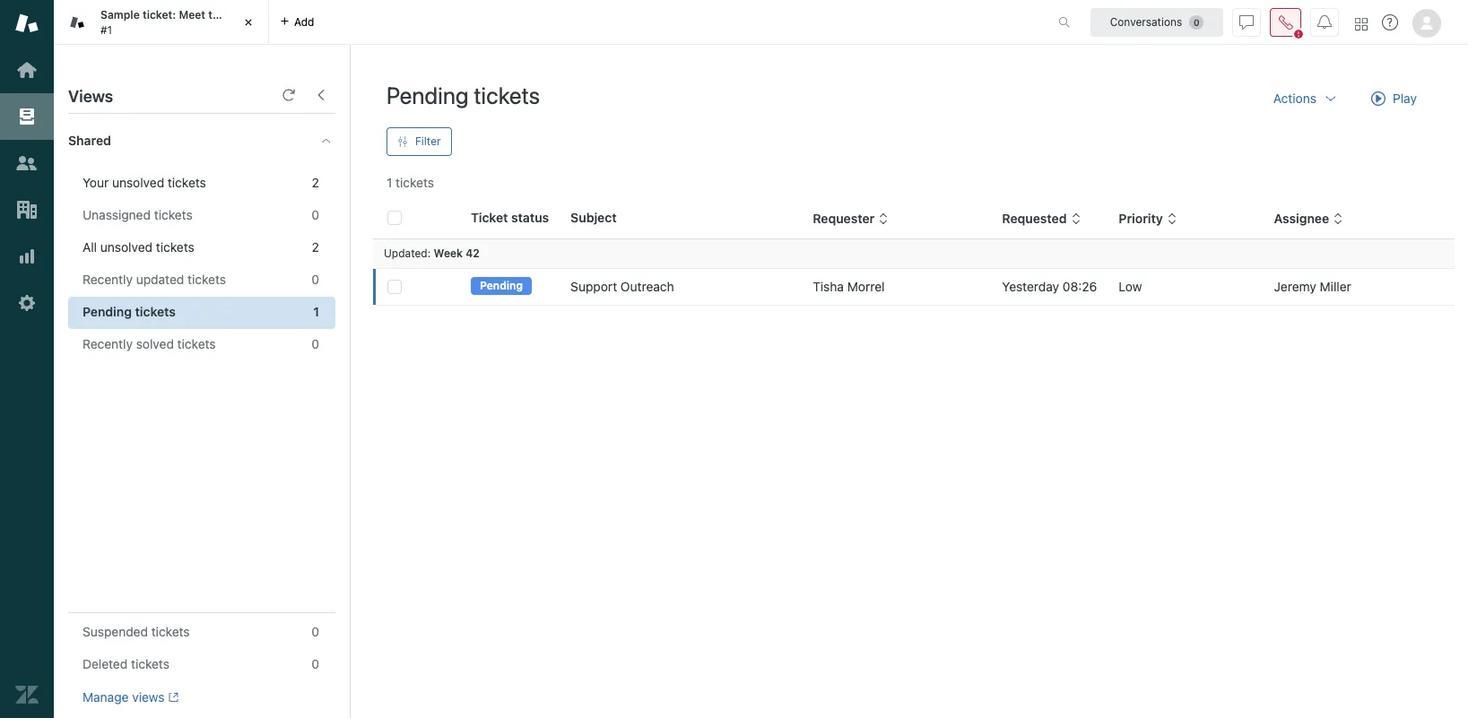Task type: vqa. For each thing, say whether or not it's contained in the screenshot.
2
yes



Task type: locate. For each thing, give the bounding box(es) containing it.
0
[[312, 207, 319, 223], [312, 272, 319, 287], [312, 336, 319, 352], [312, 625, 319, 640], [312, 657, 319, 672]]

1 tickets
[[387, 175, 434, 190]]

manage views
[[83, 690, 165, 705]]

0 for recently solved tickets
[[312, 336, 319, 352]]

2 2 from the top
[[312, 240, 319, 255]]

1 horizontal spatial pending
[[387, 82, 469, 109]]

1 vertical spatial unsolved
[[100, 240, 153, 255]]

priority button
[[1119, 211, 1178, 227]]

requested button
[[1003, 211, 1082, 227]]

tisha
[[813, 279, 844, 294]]

0 vertical spatial pending tickets
[[387, 82, 540, 109]]

pending tickets up filter
[[387, 82, 540, 109]]

refresh views pane image
[[282, 88, 296, 102]]

filter button
[[387, 127, 452, 156]]

unsolved for your
[[112, 175, 164, 190]]

pending tickets
[[387, 82, 540, 109], [83, 304, 176, 319]]

1 2 from the top
[[312, 175, 319, 190]]

tickets down filter button
[[396, 175, 434, 190]]

2 for all unsolved tickets
[[312, 240, 319, 255]]

miller
[[1320, 279, 1352, 294]]

notifications image
[[1318, 15, 1332, 29]]

conversations button
[[1091, 8, 1224, 36]]

1 vertical spatial pending tickets
[[83, 304, 176, 319]]

pending up recently solved tickets
[[83, 304, 132, 319]]

0 vertical spatial unsolved
[[112, 175, 164, 190]]

button displays agent's chat status as invisible. image
[[1240, 15, 1254, 29]]

1 vertical spatial 2
[[312, 240, 319, 255]]

collapse views pane image
[[314, 88, 328, 102]]

tickets up views
[[131, 657, 169, 672]]

row
[[373, 269, 1455, 306]]

2 recently from the top
[[83, 336, 133, 352]]

recently down all at left top
[[83, 272, 133, 287]]

2
[[312, 175, 319, 190], [312, 240, 319, 255]]

priority
[[1119, 211, 1164, 226]]

1 vertical spatial pending
[[480, 279, 523, 293]]

recently solved tickets
[[83, 336, 216, 352]]

recently for recently updated tickets
[[83, 272, 133, 287]]

suspended tickets
[[83, 625, 190, 640]]

08:26
[[1063, 279, 1098, 294]]

the
[[208, 8, 226, 22]]

unassigned tickets
[[83, 207, 193, 223]]

0 vertical spatial 1
[[387, 175, 392, 190]]

subject
[[571, 210, 617, 225]]

jeremy
[[1275, 279, 1317, 294]]

2 vertical spatial pending
[[83, 304, 132, 319]]

2 horizontal spatial pending
[[480, 279, 523, 293]]

1 0 from the top
[[312, 207, 319, 223]]

unassigned
[[83, 207, 151, 223]]

shared
[[68, 133, 111, 148]]

0 horizontal spatial 1
[[313, 304, 319, 319]]

1 vertical spatial 1
[[313, 304, 319, 319]]

0 vertical spatial recently
[[83, 272, 133, 287]]

1 vertical spatial recently
[[83, 336, 133, 352]]

0 for deleted tickets
[[312, 657, 319, 672]]

zendesk image
[[15, 684, 39, 707]]

pending tickets up recently solved tickets
[[83, 304, 176, 319]]

tab
[[54, 0, 269, 45]]

actions
[[1274, 91, 1317, 106]]

unsolved
[[112, 175, 164, 190], [100, 240, 153, 255]]

2 0 from the top
[[312, 272, 319, 287]]

5 0 from the top
[[312, 657, 319, 672]]

0 for recently updated tickets
[[312, 272, 319, 287]]

sample ticket: meet the ticket #1
[[100, 8, 258, 36]]

actions button
[[1260, 81, 1353, 117]]

main element
[[0, 0, 54, 719]]

updated:
[[384, 247, 431, 260]]

pending up filter
[[387, 82, 469, 109]]

pending
[[387, 82, 469, 109], [480, 279, 523, 293], [83, 304, 132, 319]]

1
[[387, 175, 392, 190], [313, 304, 319, 319]]

recently updated tickets
[[83, 272, 226, 287]]

play
[[1393, 91, 1418, 106]]

views
[[132, 690, 165, 705]]

tickets right solved
[[177, 336, 216, 352]]

deleted
[[83, 657, 128, 672]]

play button
[[1357, 81, 1433, 117]]

filter
[[415, 135, 441, 148]]

recently
[[83, 272, 133, 287], [83, 336, 133, 352]]

unsolved down unassigned
[[100, 240, 153, 255]]

pending down ticket status
[[480, 279, 523, 293]]

tabs tab list
[[54, 0, 1040, 45]]

your
[[83, 175, 109, 190]]

tickets
[[474, 82, 540, 109], [168, 175, 206, 190], [396, 175, 434, 190], [154, 207, 193, 223], [156, 240, 194, 255], [188, 272, 226, 287], [135, 304, 176, 319], [177, 336, 216, 352], [151, 625, 190, 640], [131, 657, 169, 672]]

0 vertical spatial 2
[[312, 175, 319, 190]]

deleted tickets
[[83, 657, 169, 672]]

week
[[434, 247, 463, 260]]

ticket:
[[143, 8, 176, 22]]

3 0 from the top
[[312, 336, 319, 352]]

conversations
[[1111, 15, 1183, 28]]

1 horizontal spatial 1
[[387, 175, 392, 190]]

manage
[[83, 690, 129, 705]]

4 0 from the top
[[312, 625, 319, 640]]

manage views link
[[83, 690, 178, 706]]

unsolved up unassigned tickets
[[112, 175, 164, 190]]

recently left solved
[[83, 336, 133, 352]]

ticket
[[228, 8, 258, 22]]

tickets down tabs tab list
[[474, 82, 540, 109]]

sample
[[100, 8, 140, 22]]

shared heading
[[54, 114, 350, 168]]

1 recently from the top
[[83, 272, 133, 287]]

requester button
[[813, 211, 889, 227]]

0 vertical spatial pending
[[387, 82, 469, 109]]

close image
[[240, 13, 258, 31]]



Task type: describe. For each thing, give the bounding box(es) containing it.
tickets up the deleted tickets
[[151, 625, 190, 640]]

tisha morrel
[[813, 279, 885, 294]]

your unsolved tickets
[[83, 175, 206, 190]]

zendesk support image
[[15, 12, 39, 35]]

assignee button
[[1275, 211, 1344, 227]]

add
[[294, 15, 314, 28]]

status
[[511, 210, 549, 225]]

1 for 1
[[313, 304, 319, 319]]

requested
[[1003, 211, 1067, 226]]

0 for unassigned tickets
[[312, 207, 319, 223]]

0 for suspended tickets
[[312, 625, 319, 640]]

tickets up updated
[[156, 240, 194, 255]]

tickets down shared dropdown button
[[168, 175, 206, 190]]

zendesk products image
[[1356, 17, 1368, 30]]

row containing support outreach
[[373, 269, 1455, 306]]

ticket
[[471, 210, 508, 225]]

updated
[[136, 272, 184, 287]]

low
[[1119, 279, 1143, 294]]

views
[[68, 87, 113, 106]]

support
[[571, 279, 617, 294]]

support outreach
[[571, 279, 674, 294]]

get started image
[[15, 58, 39, 82]]

recently for recently solved tickets
[[83, 336, 133, 352]]

all
[[83, 240, 97, 255]]

meet
[[179, 8, 206, 22]]

#1
[[100, 23, 112, 36]]

pending inside 'row'
[[480, 279, 523, 293]]

requester
[[813, 211, 875, 226]]

morrel
[[848, 279, 885, 294]]

0 horizontal spatial pending tickets
[[83, 304, 176, 319]]

42
[[466, 247, 480, 260]]

2 for your unsolved tickets
[[312, 175, 319, 190]]

reporting image
[[15, 245, 39, 268]]

tab containing sample ticket: meet the ticket
[[54, 0, 269, 45]]

tickets down your unsolved tickets
[[154, 207, 193, 223]]

solved
[[136, 336, 174, 352]]

views image
[[15, 105, 39, 128]]

0 horizontal spatial pending
[[83, 304, 132, 319]]

suspended
[[83, 625, 148, 640]]

yesterday
[[1003, 279, 1060, 294]]

updated: week 42
[[384, 247, 480, 260]]

admin image
[[15, 292, 39, 315]]

all unsolved tickets
[[83, 240, 194, 255]]

organizations image
[[15, 198, 39, 222]]

tickets up solved
[[135, 304, 176, 319]]

1 horizontal spatial pending tickets
[[387, 82, 540, 109]]

tickets right updated
[[188, 272, 226, 287]]

(opens in a new tab) image
[[165, 693, 178, 704]]

jeremy miller
[[1275, 279, 1352, 294]]

outreach
[[621, 279, 674, 294]]

support outreach link
[[571, 278, 674, 296]]

1 for 1 tickets
[[387, 175, 392, 190]]

add button
[[269, 0, 325, 44]]

assignee
[[1275, 211, 1330, 226]]

unsolved for all
[[100, 240, 153, 255]]

shared button
[[54, 114, 302, 168]]

customers image
[[15, 152, 39, 175]]

get help image
[[1383, 14, 1399, 31]]

ticket status
[[471, 210, 549, 225]]

yesterday 08:26
[[1003, 279, 1098, 294]]



